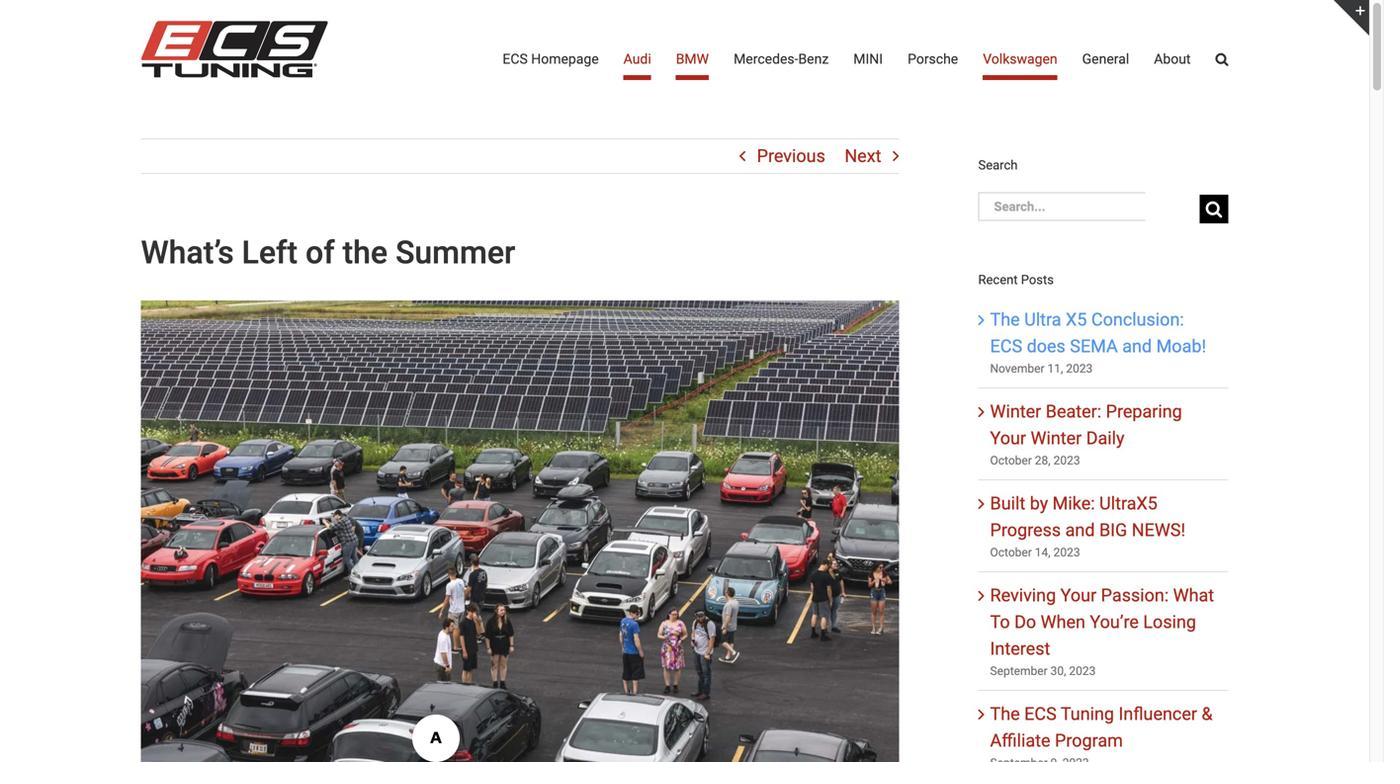 Task type: vqa. For each thing, say whether or not it's contained in the screenshot.
output,
no



Task type: describe. For each thing, give the bounding box(es) containing it.
posts
[[1021, 272, 1054, 287]]

your inside winter beater: preparing your winter daily october 28, 2023
[[990, 428, 1026, 449]]

left
[[242, 234, 298, 271]]

11,
[[1048, 362, 1063, 376]]

volkswagen link
[[983, 0, 1058, 119]]

audi
[[624, 51, 651, 67]]

and inside the ultra x5 conclusion: ecs does sema and moab! november 11, 2023
[[1123, 336, 1152, 357]]

news!
[[1132, 520, 1186, 541]]

turbos and tacos 62 image
[[141, 301, 899, 762]]

ecs homepage link
[[503, 0, 599, 119]]

ecs inside the ecs tuning influencer & affiliate program
[[1025, 704, 1057, 725]]

&
[[1202, 704, 1213, 725]]

what's
[[141, 234, 234, 271]]

2023 inside 'reviving your passion: what to do when you're losing interest september 30, 2023'
[[1069, 665, 1096, 678]]

program
[[1055, 731, 1123, 752]]

14,
[[1035, 546, 1051, 560]]

the
[[343, 234, 388, 271]]

moab!
[[1156, 336, 1206, 357]]

reviving your passion: what to do when you're losing interest september 30, 2023
[[990, 585, 1214, 678]]

audi link
[[624, 0, 651, 119]]

Search... search field
[[978, 192, 1146, 221]]

conclusion:
[[1092, 310, 1184, 330]]

recent posts
[[978, 272, 1054, 287]]

mercedes-benz
[[734, 51, 829, 67]]

the for the ultra x5 conclusion: ecs does sema and moab! november 11, 2023
[[990, 310, 1020, 330]]

of
[[306, 234, 335, 271]]

1 vertical spatial winter
[[1031, 428, 1082, 449]]

section containing the ultra x5 conclusion: ecs does sema and moab!
[[978, 138, 1229, 762]]

ecs tuning logo image
[[141, 21, 328, 78]]

about
[[1154, 51, 1191, 67]]

daily
[[1086, 428, 1125, 449]]

ultrax5
[[1100, 494, 1158, 514]]

sema
[[1070, 336, 1118, 357]]

built by mike: ultrax5 progress and big news! october 14, 2023
[[990, 494, 1186, 560]]

affiliate
[[990, 731, 1051, 752]]

summer
[[396, 234, 515, 271]]

mercedes-
[[734, 51, 798, 67]]

next
[[845, 146, 882, 167]]

previous
[[757, 146, 826, 167]]

2023 inside the ultra x5 conclusion: ecs does sema and moab! november 11, 2023
[[1066, 362, 1093, 376]]

0 horizontal spatial ecs
[[503, 51, 528, 67]]

passion:
[[1101, 585, 1169, 606]]

when
[[1041, 612, 1086, 633]]

porsche
[[908, 51, 958, 67]]

mini
[[854, 51, 883, 67]]

mercedes-benz link
[[734, 0, 829, 119]]

ecs homepage
[[503, 51, 599, 67]]

interest
[[990, 639, 1050, 660]]

general link
[[1082, 0, 1129, 119]]

reviving your passion: what to do when you're losing interest link
[[990, 585, 1214, 660]]



Task type: locate. For each thing, give the bounding box(es) containing it.
ultra
[[1025, 310, 1062, 330]]

does
[[1027, 336, 1066, 357]]

and inside built by mike: ultrax5 progress and big news! october 14, 2023
[[1066, 520, 1095, 541]]

1 horizontal spatial your
[[1061, 585, 1097, 606]]

built
[[990, 494, 1026, 514]]

ecs up november
[[990, 336, 1023, 357]]

ecs up affiliate
[[1025, 704, 1057, 725]]

previous link
[[757, 139, 826, 173]]

None submit
[[1200, 195, 1229, 223]]

october left 28,
[[990, 454, 1032, 468]]

mike:
[[1053, 494, 1095, 514]]

1 october from the top
[[990, 454, 1032, 468]]

ecs left homepage
[[503, 51, 528, 67]]

None search field
[[978, 192, 1229, 226]]

2023 inside winter beater: preparing your winter daily october 28, 2023
[[1054, 454, 1080, 468]]

influencer
[[1119, 704, 1197, 725]]

the ecs tuning influencer & affiliate program
[[990, 704, 1213, 752]]

2023 right 11,
[[1066, 362, 1093, 376]]

october inside winter beater: preparing your winter daily october 28, 2023
[[990, 454, 1032, 468]]

october down progress
[[990, 546, 1032, 560]]

0 vertical spatial the
[[990, 310, 1020, 330]]

your
[[990, 428, 1026, 449], [1061, 585, 1097, 606]]

preparing
[[1106, 402, 1182, 422]]

28,
[[1035, 454, 1051, 468]]

reviving
[[990, 585, 1056, 606]]

the up affiliate
[[990, 704, 1020, 725]]

1 vertical spatial october
[[990, 546, 1032, 560]]

your up built
[[990, 428, 1026, 449]]

2023 right the 14,
[[1054, 546, 1080, 560]]

1 vertical spatial and
[[1066, 520, 1095, 541]]

0 vertical spatial october
[[990, 454, 1032, 468]]

2 october from the top
[[990, 546, 1032, 560]]

0 vertical spatial ecs
[[503, 51, 528, 67]]

beater:
[[1046, 402, 1102, 422]]

october inside built by mike: ultrax5 progress and big news! october 14, 2023
[[990, 546, 1032, 560]]

0 horizontal spatial and
[[1066, 520, 1095, 541]]

the inside the ecs tuning influencer & affiliate program
[[990, 704, 1020, 725]]

1 vertical spatial the
[[990, 704, 1020, 725]]

winter beater: preparing your winter daily october 28, 2023
[[990, 402, 1182, 468]]

benz
[[798, 51, 829, 67]]

2023
[[1066, 362, 1093, 376], [1054, 454, 1080, 468], [1054, 546, 1080, 560], [1069, 665, 1096, 678]]

bmw
[[676, 51, 709, 67]]

big
[[1099, 520, 1128, 541]]

ecs
[[503, 51, 528, 67], [990, 336, 1023, 357], [1025, 704, 1057, 725]]

about link
[[1154, 0, 1191, 119]]

general
[[1082, 51, 1129, 67]]

1 horizontal spatial and
[[1123, 336, 1152, 357]]

2023 right 30,
[[1069, 665, 1096, 678]]

0 vertical spatial and
[[1123, 336, 1152, 357]]

30,
[[1051, 665, 1066, 678]]

the ultra x5 conclusion: ecs does sema and moab! link
[[990, 310, 1206, 357]]

september
[[990, 665, 1048, 678]]

none submit inside section
[[1200, 195, 1229, 223]]

winter up 28,
[[1031, 428, 1082, 449]]

1 horizontal spatial ecs
[[990, 336, 1023, 357]]

2023 inside built by mike: ultrax5 progress and big news! october 14, 2023
[[1054, 546, 1080, 560]]

porsche link
[[908, 0, 958, 119]]

2 vertical spatial ecs
[[1025, 704, 1057, 725]]

by
[[1030, 494, 1048, 514]]

volkswagen
[[983, 51, 1058, 67]]

losing
[[1143, 612, 1196, 633]]

section
[[978, 138, 1229, 762]]

0 vertical spatial your
[[990, 428, 1026, 449]]

the ecs tuning influencer & affiliate program link
[[990, 704, 1213, 752]]

do
[[1015, 612, 1036, 633]]

winter beater: preparing your winter daily link
[[990, 402, 1182, 449]]

bmw link
[[676, 0, 709, 119]]

x5
[[1066, 310, 1087, 330]]

to
[[990, 612, 1010, 633]]

october
[[990, 454, 1032, 468], [990, 546, 1032, 560]]

progress
[[990, 520, 1061, 541]]

the for the ecs tuning influencer & affiliate program
[[990, 704, 1020, 725]]

and down mike:
[[1066, 520, 1095, 541]]

the inside the ultra x5 conclusion: ecs does sema and moab! november 11, 2023
[[990, 310, 1020, 330]]

ecs inside the ultra x5 conclusion: ecs does sema and moab! november 11, 2023
[[990, 336, 1023, 357]]

and
[[1123, 336, 1152, 357], [1066, 520, 1095, 541]]

2 the from the top
[[990, 704, 1020, 725]]

1 vertical spatial your
[[1061, 585, 1097, 606]]

recent
[[978, 272, 1018, 287]]

search
[[978, 158, 1018, 172]]

the
[[990, 310, 1020, 330], [990, 704, 1020, 725]]

and down conclusion:
[[1123, 336, 1152, 357]]

0 vertical spatial winter
[[990, 402, 1041, 422]]

winter
[[990, 402, 1041, 422], [1031, 428, 1082, 449]]

winter down november
[[990, 402, 1041, 422]]

2 horizontal spatial ecs
[[1025, 704, 1057, 725]]

what's left of the summer
[[141, 234, 515, 271]]

november
[[990, 362, 1045, 376]]

tuning
[[1061, 704, 1114, 725]]

built by mike: ultrax5 progress and big news! link
[[990, 494, 1186, 541]]

2023 right 28,
[[1054, 454, 1080, 468]]

you're
[[1090, 612, 1139, 633]]

1 vertical spatial ecs
[[990, 336, 1023, 357]]

1 the from the top
[[990, 310, 1020, 330]]

the left 'ultra'
[[990, 310, 1020, 330]]

your up when
[[1061, 585, 1097, 606]]

what
[[1173, 585, 1214, 606]]

mini link
[[854, 0, 883, 119]]

0 horizontal spatial your
[[990, 428, 1026, 449]]

your inside 'reviving your passion: what to do when you're losing interest september 30, 2023'
[[1061, 585, 1097, 606]]

homepage
[[531, 51, 599, 67]]

next link
[[845, 139, 882, 173]]

the ultra x5 conclusion: ecs does sema and moab! november 11, 2023
[[990, 310, 1206, 376]]



